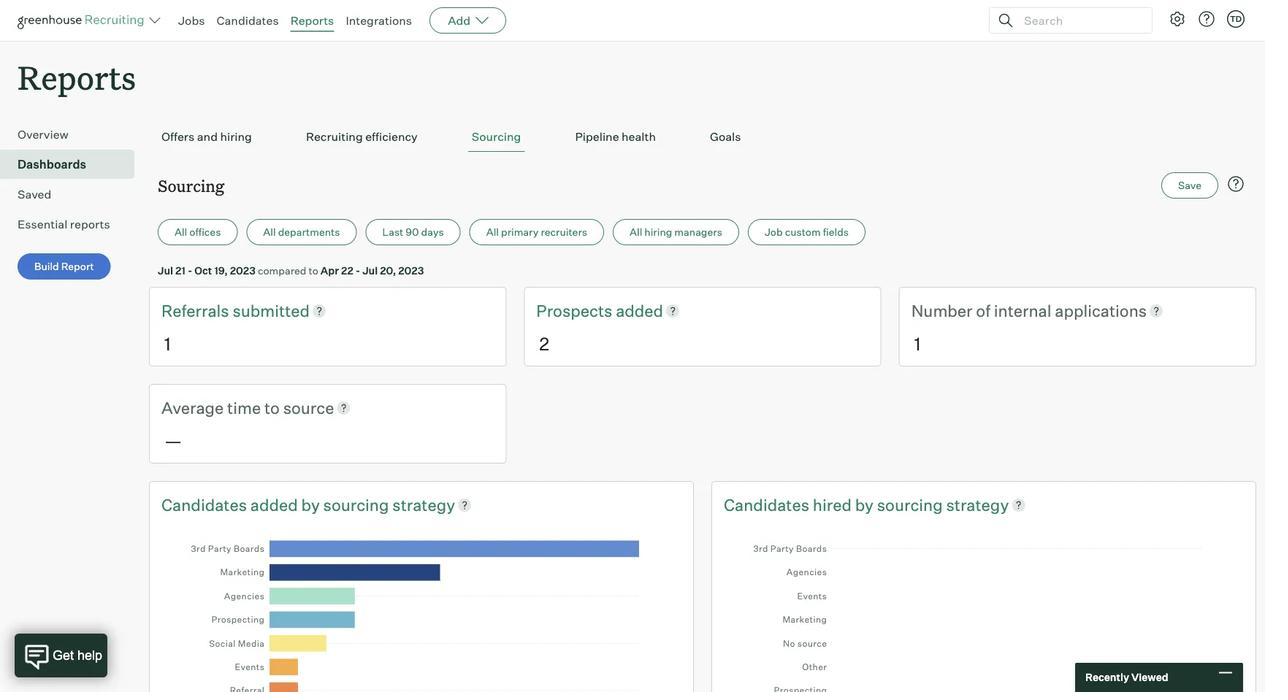 Task type: describe. For each thing, give the bounding box(es) containing it.
integrations
[[346, 13, 412, 28]]

build
[[34, 260, 59, 273]]

all departments button
[[247, 219, 357, 246]]

pipeline health
[[575, 129, 656, 144]]

saved link
[[18, 186, 129, 203]]

greenhouse recruiting image
[[18, 12, 149, 29]]

offices
[[189, 226, 221, 239]]

1 vertical spatial reports
[[18, 56, 136, 99]]

time
[[227, 398, 261, 418]]

build report button
[[18, 254, 111, 280]]

prospects link
[[537, 300, 616, 322]]

1 horizontal spatial to
[[309, 264, 318, 277]]

sourcing link for candidates added by sourcing
[[323, 494, 393, 516]]

departments
[[278, 226, 340, 239]]

xychart image for candidates added by sourcing
[[182, 530, 661, 693]]

—
[[164, 430, 182, 452]]

22
[[341, 264, 354, 277]]

saved
[[18, 187, 51, 202]]

pipeline health button
[[572, 122, 660, 152]]

health
[[622, 129, 656, 144]]

save button
[[1162, 173, 1219, 199]]

configure image
[[1169, 10, 1187, 28]]

dashboards link
[[18, 156, 129, 173]]

1 horizontal spatial added link
[[616, 300, 664, 322]]

average time to
[[161, 398, 283, 418]]

candidates hired by sourcing
[[724, 495, 947, 515]]

of
[[976, 301, 991, 321]]

sourcing for candidates added by sourcing
[[323, 495, 389, 515]]

jobs link
[[178, 13, 205, 28]]

all offices
[[175, 226, 221, 239]]

1 1 from the left
[[164, 333, 171, 355]]

pipeline
[[575, 129, 619, 144]]

job custom fields button
[[748, 219, 866, 246]]

offers and hiring
[[161, 129, 252, 144]]

integrations link
[[346, 13, 412, 28]]

1 horizontal spatial hiring
[[645, 226, 672, 239]]

strategy link for candidates added by sourcing
[[393, 494, 455, 516]]

add button
[[430, 7, 507, 34]]

referrals
[[161, 301, 233, 321]]

offers and hiring button
[[158, 122, 256, 152]]

fields
[[823, 226, 849, 239]]

apr
[[321, 264, 339, 277]]

viewed
[[1132, 672, 1169, 684]]

all primary recruiters
[[486, 226, 588, 239]]

0 horizontal spatial to
[[264, 398, 280, 418]]

td button
[[1225, 7, 1248, 31]]

by link for added
[[301, 494, 323, 516]]

td
[[1230, 14, 1242, 24]]

number
[[912, 301, 973, 321]]

all offices button
[[158, 219, 238, 246]]

internal
[[994, 301, 1052, 321]]

goals button
[[707, 122, 745, 152]]

compared
[[258, 264, 306, 277]]

essential reports
[[18, 217, 110, 232]]

2 - from the left
[[356, 264, 360, 277]]

hired
[[813, 495, 852, 515]]

td button
[[1228, 10, 1245, 28]]

candidates for candidates
[[217, 13, 279, 28]]

candidates added by sourcing
[[161, 495, 393, 515]]

applications
[[1055, 301, 1147, 321]]

all primary recruiters button
[[470, 219, 604, 246]]

dashboards
[[18, 157, 86, 172]]

recruiting
[[306, 129, 363, 144]]

number of internal
[[912, 301, 1055, 321]]

essential reports link
[[18, 216, 129, 233]]

jobs
[[178, 13, 205, 28]]

managers
[[675, 226, 723, 239]]

all for all primary recruiters
[[486, 226, 499, 239]]

1 jul from the left
[[158, 264, 173, 277]]

1 vertical spatial sourcing
[[158, 175, 225, 196]]

last 90 days
[[383, 226, 444, 239]]

candidates for candidates added by sourcing
[[161, 495, 247, 515]]

xychart image for candidates hired by sourcing
[[745, 530, 1224, 693]]

Search text field
[[1021, 10, 1139, 31]]

overview
[[18, 127, 69, 142]]

1 horizontal spatial added
[[616, 301, 664, 321]]

strategy for candidates hired by sourcing
[[947, 495, 1009, 515]]

last
[[383, 226, 404, 239]]

essential
[[18, 217, 67, 232]]

source
[[283, 398, 334, 418]]

candidates for candidates hired by sourcing
[[724, 495, 810, 515]]

by for hired
[[855, 495, 874, 515]]

job
[[765, 226, 783, 239]]

build report
[[34, 260, 94, 273]]

prospects
[[537, 301, 616, 321]]

2 2023 from the left
[[398, 264, 424, 277]]



Task type: locate. For each thing, give the bounding box(es) containing it.
1 by from the left
[[301, 495, 320, 515]]

sourcing inside button
[[472, 129, 521, 144]]

- right 22 on the top left of the page
[[356, 264, 360, 277]]

all hiring managers
[[630, 226, 723, 239]]

1 - from the left
[[188, 264, 192, 277]]

21
[[175, 264, 186, 277]]

to right time
[[264, 398, 280, 418]]

1 horizontal spatial strategy
[[947, 495, 1009, 515]]

add
[[448, 13, 471, 28]]

primary
[[501, 226, 539, 239]]

efficiency
[[365, 129, 418, 144]]

1 horizontal spatial strategy link
[[947, 494, 1009, 516]]

all departments
[[263, 226, 340, 239]]

2 all from the left
[[263, 226, 276, 239]]

hiring right and
[[220, 129, 252, 144]]

19,
[[214, 264, 228, 277]]

0 horizontal spatial sourcing
[[323, 495, 389, 515]]

4 all from the left
[[630, 226, 643, 239]]

0 vertical spatial reports
[[291, 13, 334, 28]]

0 horizontal spatial sourcing link
[[323, 494, 393, 516]]

3 all from the left
[[486, 226, 499, 239]]

by link for hired
[[855, 494, 877, 516]]

sourcing
[[323, 495, 389, 515], [877, 495, 943, 515]]

1 vertical spatial to
[[264, 398, 280, 418]]

submitted
[[233, 301, 310, 321]]

0 horizontal spatial strategy link
[[393, 494, 455, 516]]

2 by from the left
[[855, 495, 874, 515]]

all hiring managers button
[[613, 219, 739, 246]]

0 horizontal spatial jul
[[158, 264, 173, 277]]

referrals link
[[161, 300, 233, 322]]

0 vertical spatial to
[[309, 264, 318, 277]]

1 down the number on the right top of page
[[915, 333, 921, 355]]

0 horizontal spatial added
[[251, 495, 298, 515]]

added
[[616, 301, 664, 321], [251, 495, 298, 515]]

all for all hiring managers
[[630, 226, 643, 239]]

1 horizontal spatial -
[[356, 264, 360, 277]]

hired link
[[813, 494, 855, 516]]

0 vertical spatial added
[[616, 301, 664, 321]]

jul left 21 at the left of page
[[158, 264, 173, 277]]

1 strategy from the left
[[393, 495, 455, 515]]

submitted link
[[233, 300, 310, 322]]

jul 21 - oct 19, 2023 compared to apr 22 - jul 20, 2023
[[158, 264, 424, 277]]

1 horizontal spatial sourcing link
[[877, 494, 947, 516]]

1 vertical spatial hiring
[[645, 226, 672, 239]]

2 1 from the left
[[915, 333, 921, 355]]

1 horizontal spatial xychart image
[[745, 530, 1224, 693]]

save
[[1179, 179, 1202, 192]]

reports left integrations
[[291, 13, 334, 28]]

overview link
[[18, 126, 129, 143]]

0 horizontal spatial strategy
[[393, 495, 455, 515]]

0 horizontal spatial -
[[188, 264, 192, 277]]

to
[[309, 264, 318, 277], [264, 398, 280, 418]]

1 horizontal spatial 2023
[[398, 264, 424, 277]]

1 sourcing from the left
[[323, 495, 389, 515]]

reports
[[70, 217, 110, 232]]

2023 right 19,
[[230, 264, 256, 277]]

1 down "referrals" link on the top left
[[164, 333, 171, 355]]

candidates down —
[[161, 495, 247, 515]]

0 horizontal spatial by link
[[301, 494, 323, 516]]

all left managers
[[630, 226, 643, 239]]

0 horizontal spatial sourcing
[[158, 175, 225, 196]]

0 horizontal spatial 1
[[164, 333, 171, 355]]

recruiters
[[541, 226, 588, 239]]

1 horizontal spatial sourcing
[[877, 495, 943, 515]]

0 horizontal spatial 2023
[[230, 264, 256, 277]]

and
[[197, 129, 218, 144]]

2 jul from the left
[[363, 264, 378, 277]]

sourcing link for candidates hired by sourcing
[[877, 494, 947, 516]]

all for all offices
[[175, 226, 187, 239]]

faq image
[[1228, 176, 1245, 193]]

candidates link for candidates hired by sourcing
[[724, 494, 813, 516]]

added link
[[616, 300, 664, 322], [251, 494, 301, 516]]

oct
[[195, 264, 212, 277]]

recently
[[1086, 672, 1130, 684]]

-
[[188, 264, 192, 277], [356, 264, 360, 277]]

strategy link for candidates hired by sourcing
[[947, 494, 1009, 516]]

all left offices
[[175, 226, 187, 239]]

2 by link from the left
[[855, 494, 877, 516]]

1 2023 from the left
[[230, 264, 256, 277]]

1 horizontal spatial jul
[[363, 264, 378, 277]]

candidates left hired
[[724, 495, 810, 515]]

0 vertical spatial added link
[[616, 300, 664, 322]]

tab list
[[158, 122, 1248, 152]]

1 vertical spatial added link
[[251, 494, 301, 516]]

last 90 days button
[[366, 219, 461, 246]]

sourcing button
[[468, 122, 525, 152]]

1 horizontal spatial reports
[[291, 13, 334, 28]]

0 horizontal spatial by
[[301, 495, 320, 515]]

2
[[540, 333, 550, 355]]

1 horizontal spatial 1
[[915, 333, 921, 355]]

candidates right jobs
[[217, 13, 279, 28]]

2023 right 20,
[[398, 264, 424, 277]]

by
[[301, 495, 320, 515], [855, 495, 874, 515]]

2023
[[230, 264, 256, 277], [398, 264, 424, 277]]

reports link
[[291, 13, 334, 28]]

jul
[[158, 264, 173, 277], [363, 264, 378, 277]]

sourcing
[[472, 129, 521, 144], [158, 175, 225, 196]]

0 horizontal spatial added link
[[251, 494, 301, 516]]

2 sourcing link from the left
[[877, 494, 947, 516]]

recruiting efficiency
[[306, 129, 418, 144]]

jul left 20,
[[363, 264, 378, 277]]

reports down "greenhouse recruiting" image
[[18, 56, 136, 99]]

0 horizontal spatial xychart image
[[182, 530, 661, 693]]

by for added
[[301, 495, 320, 515]]

1 horizontal spatial sourcing
[[472, 129, 521, 144]]

strategy
[[393, 495, 455, 515], [947, 495, 1009, 515]]

strategy link
[[393, 494, 455, 516], [947, 494, 1009, 516]]

sourcing link
[[323, 494, 393, 516], [877, 494, 947, 516]]

hiring left managers
[[645, 226, 672, 239]]

by link
[[301, 494, 323, 516], [855, 494, 877, 516]]

0 vertical spatial sourcing
[[472, 129, 521, 144]]

recently viewed
[[1086, 672, 1169, 684]]

0 horizontal spatial hiring
[[220, 129, 252, 144]]

0 vertical spatial hiring
[[220, 129, 252, 144]]

days
[[421, 226, 444, 239]]

1 horizontal spatial by
[[855, 495, 874, 515]]

goals
[[710, 129, 741, 144]]

hiring
[[220, 129, 252, 144], [645, 226, 672, 239]]

candidates
[[217, 13, 279, 28], [161, 495, 247, 515], [724, 495, 810, 515]]

2 sourcing from the left
[[877, 495, 943, 515]]

to left apr
[[309, 264, 318, 277]]

average
[[161, 398, 224, 418]]

1 horizontal spatial by link
[[855, 494, 877, 516]]

offers
[[161, 129, 195, 144]]

reports
[[291, 13, 334, 28], [18, 56, 136, 99]]

1 all from the left
[[175, 226, 187, 239]]

custom
[[785, 226, 821, 239]]

all for all departments
[[263, 226, 276, 239]]

candidates link for candidates added by sourcing
[[161, 494, 251, 516]]

2 xychart image from the left
[[745, 530, 1224, 693]]

1 strategy link from the left
[[393, 494, 455, 516]]

1
[[164, 333, 171, 355], [915, 333, 921, 355]]

1 by link from the left
[[301, 494, 323, 516]]

tab list containing offers and hiring
[[158, 122, 1248, 152]]

sourcing for candidates hired by sourcing
[[877, 495, 943, 515]]

- right 21 at the left of page
[[188, 264, 192, 277]]

2 strategy from the left
[[947, 495, 1009, 515]]

candidates link
[[217, 13, 279, 28], [161, 494, 251, 516], [724, 494, 813, 516]]

recruiting efficiency button
[[302, 122, 421, 152]]

report
[[61, 260, 94, 273]]

20,
[[380, 264, 396, 277]]

2 strategy link from the left
[[947, 494, 1009, 516]]

strategy for candidates added by sourcing
[[393, 495, 455, 515]]

0 horizontal spatial reports
[[18, 56, 136, 99]]

xychart image
[[182, 530, 661, 693], [745, 530, 1224, 693]]

all left the "primary"
[[486, 226, 499, 239]]

90
[[406, 226, 419, 239]]

1 vertical spatial added
[[251, 495, 298, 515]]

1 xychart image from the left
[[182, 530, 661, 693]]

job custom fields
[[765, 226, 849, 239]]

all left departments
[[263, 226, 276, 239]]

1 sourcing link from the left
[[323, 494, 393, 516]]



Task type: vqa. For each thing, say whether or not it's contained in the screenshot.
Rich
no



